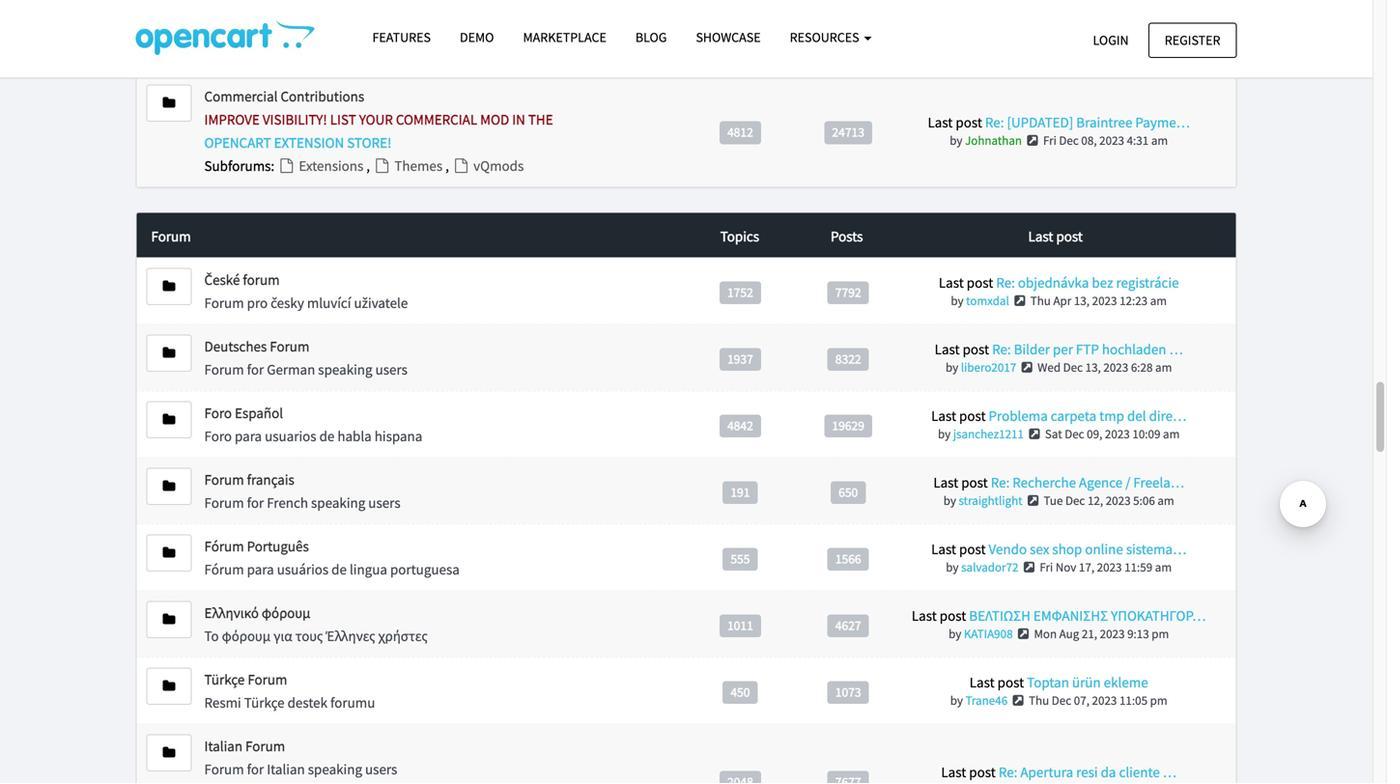 Task type: vqa. For each thing, say whether or not it's contained in the screenshot.


Task type: describe. For each thing, give the bounding box(es) containing it.
deutsches forum link
[[204, 337, 310, 356]]

post for last post vendo sex shop online sistema…
[[960, 540, 986, 559]]

salvador72
[[962, 559, 1019, 575]]

last post re: bilder per ftp hochladen …
[[935, 340, 1184, 358]]

βελτιωση εμφανισης υποκατηγορ… link
[[970, 607, 1207, 625]]

german
[[267, 360, 315, 379]]

wed for wed dec 06, 2023 10:24 pm
[[1036, 19, 1059, 35]]

forum down forum français link
[[204, 494, 244, 512]]

foro español foro para usuarios de habla hispana
[[204, 404, 423, 445]]

file o image for extensions
[[390, 22, 409, 37]]

re: left apertura
[[999, 763, 1018, 782]]

8322
[[836, 351, 862, 367]]

hochladen
[[1103, 340, 1167, 358]]

1 vertical spatial vqmods link
[[452, 157, 524, 175]]

0 horizontal spatial extensions link
[[278, 157, 367, 175]]

nov
[[1056, 559, 1077, 575]]

re: apertura resi da cliente … link
[[999, 763, 1177, 782]]

last post re: [updated] braintree payme…
[[928, 113, 1191, 132]]

fórum português link
[[204, 537, 309, 556]]

dec down last post toptan ürün ekleme
[[1052, 693, 1072, 709]]

view the latest post image for recherche
[[1026, 495, 1042, 507]]

, down store!
[[367, 157, 373, 175]]

19629
[[833, 418, 865, 434]]

post for last post toptan ürün ekleme
[[998, 674, 1025, 692]]

wed for wed dec 13, 2023 6:28 am
[[1038, 359, 1061, 375]]

bez
[[1092, 273, 1114, 292]]

4812
[[728, 124, 754, 140]]

last for last post
[[1029, 227, 1054, 245]]

italian forum image
[[163, 747, 175, 760]]

by for last post βελτιωση εμφανισης υποκατηγορ…
[[949, 626, 962, 642]]

1 foro from the top
[[204, 404, 232, 422]]

forum down deutsches
[[204, 360, 244, 379]]

last for last post re: recherche agence / freela…
[[934, 473, 959, 492]]

0 horizontal spatial themes link
[[373, 157, 446, 175]]

2023 right 06,
[[1102, 19, 1127, 35]]

last for last post re: objednávka bez registrácie
[[939, 273, 964, 292]]

2023 for del
[[1106, 426, 1131, 442]]

am for re: [updated] braintree payme…
[[1152, 133, 1169, 149]]

am for re: bilder per ftp hochladen …
[[1156, 359, 1173, 375]]

ελληνικό
[[204, 604, 259, 622]]

650
[[839, 484, 858, 501]]

modifications
[[296, 20, 384, 39]]

freela…
[[1134, 473, 1185, 492]]

blog link
[[621, 20, 682, 54]]

4627
[[836, 618, 862, 634]]

speaking for french
[[311, 494, 366, 512]]

2023 for /
[[1106, 493, 1131, 509]]

by tomxdal
[[951, 293, 1010, 309]]

resources link
[[776, 20, 887, 54]]

pm for βελτιωση εμφανισης υποκατηγορ…
[[1152, 626, 1170, 642]]

deutsches forum image
[[163, 346, 175, 360]]

register
[[1165, 31, 1221, 49]]

the
[[529, 110, 553, 129]]

türkçe forum image
[[163, 680, 175, 693]]

ελληνικό φόρουμ image
[[163, 613, 175, 627]]

dec left 06,
[[1062, 19, 1081, 35]]

commercial contributions improve visibility! list your commercial mod in the opencart extension store!
[[204, 87, 553, 152]]

for for italian
[[247, 761, 264, 779]]

česky
[[271, 294, 304, 312]]

shop
[[1053, 540, 1083, 559]]

file o image down commercial
[[452, 159, 471, 173]]

tomxdal
[[967, 293, 1010, 309]]

re: for re: bilder per ftp hochladen …
[[993, 340, 1012, 358]]

0 vertical spatial extensions link
[[390, 20, 479, 39]]

foro español image
[[163, 413, 175, 427]]

thu apr 13, 2023 12:23 am
[[1031, 293, 1168, 309]]

in
[[512, 110, 526, 129]]

last for last post re: [updated] braintree payme…
[[928, 113, 953, 132]]

555
[[731, 551, 750, 567]]

da
[[1101, 763, 1117, 782]]

am for problema carpeta tmp del dire…
[[1164, 426, 1180, 442]]

file o image for languages
[[565, 22, 583, 37]]

1011
[[728, 618, 754, 634]]

forum left français
[[204, 471, 244, 489]]

cliente
[[1120, 763, 1161, 782]]

0 vertical spatial extensions
[[409, 20, 479, 39]]

portuguesa
[[390, 560, 460, 579]]

0 vertical spatial türkçe
[[204, 671, 245, 689]]

file o image down the opencart extension store! link
[[278, 159, 296, 173]]

demo link
[[446, 20, 509, 54]]

themes for file o image below store!
[[392, 157, 446, 175]]

post for last post
[[1057, 227, 1083, 245]]

del
[[1128, 407, 1147, 425]]

re: for re: objednávka bez registrácie
[[997, 273, 1016, 292]]

by for last post re: bilder per ftp hochladen …
[[946, 359, 959, 375]]

last post re: apertura resi da cliente …
[[942, 763, 1177, 782]]

posts
[[831, 227, 863, 245]]

sistema…
[[1127, 540, 1187, 559]]

registrácie
[[1117, 273, 1180, 292]]

/
[[1126, 473, 1131, 492]]

forum up české forum image
[[151, 227, 191, 245]]

français
[[247, 471, 295, 489]]

last post vendo sex shop online sistema…
[[932, 540, 1187, 559]]

mluvící
[[307, 294, 351, 312]]

blog
[[636, 29, 667, 46]]

24713
[[833, 124, 865, 140]]

1566
[[836, 551, 862, 567]]

dec for ftp
[[1064, 359, 1083, 375]]

login link
[[1077, 23, 1146, 58]]

vendo sex shop online sistema… link
[[989, 540, 1187, 559]]

vqmods for vqmods file o icon
[[223, 44, 276, 62]]

pm for toptan ürün ekleme
[[1151, 693, 1168, 709]]

re: objednávka bez registrácie link
[[997, 273, 1180, 292]]

τους
[[295, 627, 323, 646]]

online
[[1086, 540, 1124, 559]]

… for last post re: bilder per ftp hochladen …
[[1170, 340, 1184, 358]]

last for last post problema carpeta tmp del dire…
[[932, 407, 957, 425]]

0 vertical spatial φόρουμ
[[262, 604, 311, 622]]

libero2017
[[961, 359, 1017, 375]]

usuarios
[[265, 427, 317, 445]]

forum down türkçe forum resmi türkçe destek forumu
[[246, 737, 285, 756]]

recherche
[[1013, 473, 1077, 492]]

aug
[[1060, 626, 1080, 642]]

10:24
[[1130, 19, 1158, 35]]

12:23
[[1120, 293, 1148, 309]]

2 foro from the top
[[204, 427, 232, 445]]

ürün
[[1073, 674, 1101, 692]]

last for last post toptan ürün ekleme
[[970, 674, 995, 692]]

, up commercial contributions improve visibility! list your commercial mod in the opencart extension store!
[[384, 20, 390, 39]]

0 vertical spatial vqmods link
[[204, 44, 276, 62]]

modifications link
[[278, 20, 384, 39]]

visibility!
[[263, 110, 327, 129]]

české forum image
[[163, 280, 175, 293]]

[updated]
[[1008, 113, 1074, 132]]

file o image down store!
[[373, 159, 392, 173]]

for for french
[[247, 494, 264, 512]]

by for last post re: objednávka bez registrácie
[[951, 293, 964, 309]]

post for last post re: [updated] braintree payme…
[[956, 113, 983, 132]]

χρήστες
[[379, 627, 428, 646]]

fri for [updated]
[[1044, 133, 1057, 149]]

themes for file o image on the left of marketplace
[[504, 20, 558, 39]]

0 vertical spatial pm
[[1160, 19, 1178, 35]]

re: for re: recherche agence / freela…
[[991, 473, 1010, 492]]

2023 for online
[[1098, 559, 1123, 575]]

para for fórum
[[247, 560, 274, 579]]

languages
[[583, 20, 654, 39]]

view the latest post image for carpeta
[[1027, 428, 1043, 441]]

για
[[274, 627, 292, 646]]

contributions
[[281, 87, 365, 106]]

speaking for italian
[[308, 761, 362, 779]]

view the latest post image for βελτιωση
[[1016, 628, 1032, 641]]

dec for /
[[1066, 493, 1086, 509]]

johnathan
[[966, 133, 1023, 149]]

forum inside türkçe forum resmi türkçe destek forumu
[[248, 671, 287, 689]]

list
[[330, 110, 356, 129]]

users for forum for italian speaking users
[[365, 761, 398, 779]]

french
[[267, 494, 308, 512]]

speaking for german
[[318, 360, 373, 379]]

4842
[[728, 418, 754, 434]]

last post toptan ürün ekleme
[[970, 674, 1149, 692]]

tomxdal link
[[967, 293, 1010, 309]]

dec for del
[[1065, 426, 1085, 442]]

hispana
[[375, 427, 423, 445]]

εμφανισης
[[1034, 607, 1109, 625]]



Task type: locate. For each thing, give the bounding box(es) containing it.
speaking right german
[[318, 360, 373, 379]]

by left katia908
[[949, 626, 962, 642]]

dec down per
[[1064, 359, 1083, 375]]

post up 'by straightlight'
[[962, 473, 988, 492]]

11:05
[[1120, 693, 1148, 709]]

0 horizontal spatial vqmods
[[223, 44, 276, 62]]

0 vertical spatial foro
[[204, 404, 232, 422]]

0 vertical spatial italian
[[204, 737, 243, 756]]

katia908 link
[[964, 626, 1013, 642]]

1937
[[728, 351, 754, 367]]

am for vendo sex shop online sistema…
[[1156, 559, 1172, 575]]

post up by katia908
[[940, 607, 967, 625]]

1 horizontal spatial extensions link
[[390, 20, 479, 39]]

themes link
[[486, 20, 558, 39], [373, 157, 446, 175]]

1 fórum from the top
[[204, 537, 244, 556]]

by left libero2017 link
[[946, 359, 959, 375]]

lingua
[[350, 560, 388, 579]]

2023 right 21,
[[1100, 626, 1125, 642]]

post up by tomxdal
[[967, 273, 994, 292]]

by trane46
[[951, 693, 1008, 709]]

last for last post re: bilder per ftp hochladen …
[[935, 340, 960, 358]]

users for forum for french speaking users
[[368, 494, 401, 512]]

topics
[[721, 227, 760, 245]]

problema carpeta tmp del dire… link
[[989, 407, 1187, 425]]

by for last post re: [updated] braintree payme…
[[950, 133, 963, 149]]

1 vertical spatial thu
[[1029, 693, 1050, 709]]

thu left the apr
[[1031, 293, 1051, 309]]

jsanchez1211 link
[[954, 426, 1024, 442]]

vqmods down the mod
[[471, 157, 524, 175]]

apr
[[1054, 293, 1072, 309]]

last post
[[1029, 227, 1083, 245]]

2 vertical spatial users
[[365, 761, 398, 779]]

file o image left blog
[[565, 22, 583, 37]]

de for usuários
[[332, 560, 347, 579]]

by jsanchez1211
[[938, 426, 1024, 442]]

by for last post re: recherche agence / freela…
[[944, 493, 957, 509]]

file o image left marketplace
[[486, 22, 504, 37]]

para inside fórum português fórum para usuários de lingua portuguesa
[[247, 560, 274, 579]]

file o image
[[278, 22, 296, 37], [390, 22, 409, 37], [565, 22, 583, 37], [204, 46, 223, 60]]

last left the βελτιωση on the right
[[912, 607, 937, 625]]

by left 'jsanchez1211'
[[938, 426, 951, 442]]

subforums:
[[204, 20, 275, 39], [204, 157, 275, 175]]

fórum português image
[[163, 546, 175, 560]]

re:
[[986, 113, 1005, 132], [997, 273, 1016, 292], [993, 340, 1012, 358], [991, 473, 1010, 492], [999, 763, 1018, 782]]

5:06
[[1134, 493, 1156, 509]]

am down sistema…
[[1156, 559, 1172, 575]]

vqmods
[[223, 44, 276, 62], [471, 157, 524, 175]]

last up by tomxdal
[[939, 273, 964, 292]]

apertura
[[1021, 763, 1074, 782]]

for down deutsches forum link
[[247, 360, 264, 379]]

re: up the johnathan
[[986, 113, 1005, 132]]

2023 for registrácie
[[1093, 293, 1118, 309]]

habla
[[338, 427, 372, 445]]

1 subforums: from the top
[[204, 20, 275, 39]]

0 vertical spatial vqmods
[[223, 44, 276, 62]]

fri down "last post re: [updated] braintree payme…"
[[1044, 133, 1057, 149]]

2023 down hochladen
[[1104, 359, 1129, 375]]

1 vertical spatial …
[[1163, 763, 1177, 782]]

thu for re:
[[1031, 293, 1051, 309]]

1 vertical spatial extensions
[[296, 157, 367, 175]]

view the latest post image for sex
[[1022, 561, 1038, 574]]

0 vertical spatial thu
[[1031, 293, 1051, 309]]

file o image right modifications
[[390, 22, 409, 37]]

9:13
[[1128, 626, 1150, 642]]

last up "by johnathan"
[[928, 113, 953, 132]]

0 vertical spatial themes link
[[486, 20, 558, 39]]

post for last post re: bilder per ftp hochladen …
[[963, 340, 990, 358]]

1 vertical spatial extensions link
[[278, 157, 367, 175]]

1 vertical spatial türkçe
[[244, 694, 285, 712]]

13, for bez
[[1075, 293, 1090, 309]]

13, down re: bilder per ftp hochladen … link
[[1086, 359, 1102, 375]]

last up by salvador72
[[932, 540, 957, 559]]

1 horizontal spatial italian
[[267, 761, 305, 779]]

1 horizontal spatial vqmods
[[471, 157, 524, 175]]

wed
[[1036, 19, 1059, 35], [1038, 359, 1061, 375]]

file o image inside "languages" link
[[565, 22, 583, 37]]

fórum down 'fórum português' link
[[204, 560, 244, 579]]

features
[[373, 29, 431, 46]]

0 vertical spatial for
[[247, 360, 264, 379]]

fri down sex
[[1040, 559, 1054, 575]]

, left languages
[[558, 20, 565, 39]]

ελληνικό φόρουμ link
[[204, 604, 311, 622]]

view the latest post image for bilder
[[1019, 361, 1036, 374]]

extensions down extension
[[296, 157, 367, 175]]

post up last post re: objednávka bez registrácie
[[1057, 227, 1083, 245]]

0 vertical spatial speaking
[[318, 360, 373, 379]]

post for last post re: apertura resi da cliente …
[[970, 763, 996, 782]]

post for last post re: objednávka bez registrácie
[[967, 273, 994, 292]]

de inside foro español foro para usuarios de habla hispana
[[319, 427, 335, 445]]

0 horizontal spatial themes
[[392, 157, 446, 175]]

by for last post problema carpeta tmp del dire…
[[938, 426, 951, 442]]

3 for from the top
[[247, 761, 264, 779]]

13, down re: objednávka bez registrácie link
[[1075, 293, 1090, 309]]

file o image
[[486, 22, 504, 37], [278, 159, 296, 173], [373, 159, 392, 173], [452, 159, 471, 173]]

italian down italian forum link
[[267, 761, 305, 779]]

am down registrácie
[[1151, 293, 1168, 309]]

am for re: objednávka bez registrácie
[[1151, 293, 1168, 309]]

08,
[[1082, 133, 1097, 149]]

marketplace link
[[509, 20, 621, 54]]

2023 for ftp
[[1104, 359, 1129, 375]]

commercial
[[204, 87, 278, 106]]

forum down italian forum link
[[204, 761, 244, 779]]

forum down για
[[248, 671, 287, 689]]

… for last post re: apertura resi da cliente …
[[1163, 763, 1177, 782]]

users inside italian forum forum for italian speaking users
[[365, 761, 398, 779]]

0 vertical spatial para
[[235, 427, 262, 445]]

dec left the 08,
[[1060, 133, 1079, 149]]

foro
[[204, 404, 232, 422], [204, 427, 232, 445]]

para
[[235, 427, 262, 445], [247, 560, 274, 579]]

1 vertical spatial para
[[247, 560, 274, 579]]

0 vertical spatial view the latest post image
[[1016, 628, 1032, 641]]

trane46 link
[[966, 693, 1008, 709]]

italian forum link
[[204, 737, 285, 756]]

para inside foro español foro para usuarios de habla hispana
[[235, 427, 262, 445]]

subforums: for extensions
[[204, 157, 275, 175]]

de inside fórum português fórum para usuários de lingua portuguesa
[[332, 560, 347, 579]]

post up "by johnathan"
[[956, 113, 983, 132]]

1 horizontal spatial themes link
[[486, 20, 558, 39]]

subforums: down opencart
[[204, 157, 275, 175]]

themes
[[504, 20, 558, 39], [392, 157, 446, 175]]

resi
[[1077, 763, 1099, 782]]

store!
[[347, 134, 392, 152]]

1 vertical spatial vqmods
[[471, 157, 524, 175]]

libero2017 link
[[961, 359, 1017, 375]]

themes link down store!
[[373, 157, 446, 175]]

español
[[235, 404, 283, 422]]

opencart
[[204, 134, 271, 152]]

view the latest post image for objednávka
[[1012, 295, 1028, 307]]

thu down toptan
[[1029, 693, 1050, 709]]

re: recherche agence / freela… link
[[991, 473, 1185, 492]]

users inside deutsches forum forum for german speaking users
[[376, 360, 408, 379]]

carpeta
[[1051, 407, 1097, 425]]

by salvador72
[[946, 559, 1019, 575]]

0 horizontal spatial vqmods link
[[204, 44, 276, 62]]

for for german
[[247, 360, 264, 379]]

το
[[204, 627, 219, 646]]

2023 for payme…
[[1100, 133, 1125, 149]]

1 vertical spatial users
[[368, 494, 401, 512]]

view the latest post image down [updated]
[[1025, 134, 1041, 147]]

forum up german
[[270, 337, 310, 356]]

1752
[[728, 284, 754, 301]]

view the latest post image
[[1025, 134, 1041, 147], [1012, 295, 1028, 307], [1019, 361, 1036, 374], [1027, 428, 1043, 441], [1026, 495, 1042, 507], [1022, 561, 1038, 574]]

for inside forum français forum for french speaking users
[[247, 494, 264, 512]]

türkçe forum resmi türkçe destek forumu
[[204, 671, 375, 712]]

users for forum for german speaking users
[[376, 360, 408, 379]]

italian forum forum for italian speaking users
[[204, 737, 398, 779]]

2023 right the 07,
[[1093, 693, 1118, 709]]

0 horizontal spatial italian
[[204, 737, 243, 756]]

wed down last post re: bilder per ftp hochladen …
[[1038, 359, 1061, 375]]

0 vertical spatial fórum
[[204, 537, 244, 556]]

1 horizontal spatial vqmods link
[[452, 157, 524, 175]]

uživatele
[[354, 294, 408, 312]]

speaking inside italian forum forum for italian speaking users
[[308, 761, 362, 779]]

0 vertical spatial 13,
[[1075, 293, 1090, 309]]

last up 'objednávka' on the right
[[1029, 227, 1054, 245]]

ekleme
[[1104, 674, 1149, 692]]

usuários
[[277, 560, 329, 579]]

katia908
[[964, 626, 1013, 642]]

view the latest post image for [updated]
[[1025, 134, 1041, 147]]

post for last post re: recherche agence / freela…
[[962, 473, 988, 492]]

dec left 12,
[[1066, 493, 1086, 509]]

0 vertical spatial …
[[1170, 340, 1184, 358]]

0 vertical spatial themes
[[504, 20, 558, 39]]

for inside italian forum forum for italian speaking users
[[247, 761, 264, 779]]

forum
[[151, 227, 191, 245], [204, 294, 244, 312], [270, 337, 310, 356], [204, 360, 244, 379], [204, 471, 244, 489], [204, 494, 244, 512], [248, 671, 287, 689], [246, 737, 285, 756], [204, 761, 244, 779]]

2023 down tmp
[[1106, 426, 1131, 442]]

tue
[[1044, 493, 1064, 509]]

, right features
[[479, 20, 486, 39]]

mon aug 21, 2023 9:13 pm
[[1035, 626, 1170, 642]]

vqmods for file o image underneath commercial
[[471, 157, 524, 175]]

problema
[[989, 407, 1048, 425]]

italian down "resmi"
[[204, 737, 243, 756]]

1 for from the top
[[247, 360, 264, 379]]

am down dire…
[[1164, 426, 1180, 442]]

demo
[[460, 29, 494, 46]]

post up trane46
[[998, 674, 1025, 692]]

post up 'by jsanchez1211'
[[960, 407, 986, 425]]

re: up libero2017 on the top right of page
[[993, 340, 1012, 358]]

české
[[204, 271, 240, 289]]

re: bilder per ftp hochladen … link
[[993, 340, 1184, 358]]

de left lingua
[[332, 560, 347, 579]]

showcase link
[[682, 20, 776, 54]]

themes down commercial
[[392, 157, 446, 175]]

2023 down online
[[1098, 559, 1123, 575]]

2 vertical spatial speaking
[[308, 761, 362, 779]]

13, for per
[[1086, 359, 1102, 375]]

agence
[[1080, 473, 1123, 492]]

speaking inside forum français forum for french speaking users
[[311, 494, 366, 512]]

…
[[1170, 340, 1184, 358], [1163, 763, 1177, 782]]

register link
[[1149, 23, 1238, 58]]

forum français forum for french speaking users
[[204, 471, 401, 512]]

tmp
[[1100, 407, 1125, 425]]

subforums: up commercial
[[204, 20, 275, 39]]

para down foro español link
[[235, 427, 262, 445]]

re: up tomxdal link
[[997, 273, 1016, 292]]

view the latest post image for toptan
[[1011, 695, 1027, 707]]

2 fórum from the top
[[204, 560, 244, 579]]

extensions up commercial
[[409, 20, 479, 39]]

re: for re: [updated] braintree payme…
[[986, 113, 1005, 132]]

07,
[[1074, 693, 1090, 709]]

by for last post toptan ürün ekleme
[[951, 693, 964, 709]]

file o image for vqmods
[[204, 46, 223, 60]]

am right 6:28
[[1156, 359, 1173, 375]]

1 vertical spatial fórum
[[204, 560, 244, 579]]

for down italian forum link
[[247, 761, 264, 779]]

1 vertical spatial 13,
[[1086, 359, 1102, 375]]

1 horizontal spatial themes
[[504, 20, 558, 39]]

1 vertical spatial subforums:
[[204, 157, 275, 175]]

φόρουμ down ελληνικό φόρουμ "link"
[[222, 627, 271, 646]]

0 vertical spatial subforums:
[[204, 20, 275, 39]]

for inside deutsches forum forum for german speaking users
[[247, 360, 264, 379]]

1 vertical spatial italian
[[267, 761, 305, 779]]

vqmods link up commercial
[[204, 44, 276, 62]]

by left tomxdal link
[[951, 293, 964, 309]]

view the latest post image down bilder on the right top
[[1019, 361, 1036, 374]]

de left habla
[[319, 427, 335, 445]]

by
[[950, 133, 963, 149], [951, 293, 964, 309], [946, 359, 959, 375], [938, 426, 951, 442], [944, 493, 957, 509], [946, 559, 959, 575], [949, 626, 962, 642], [951, 693, 964, 709]]

by for last post vendo sex shop online sistema…
[[946, 559, 959, 575]]

by straightlight
[[944, 493, 1023, 509]]

last up 'by straightlight'
[[934, 473, 959, 492]]

deutsches forum forum for german speaking users
[[204, 337, 408, 379]]

am down freela…
[[1158, 493, 1175, 509]]

opencart extension store! link
[[204, 134, 392, 152]]

1 vertical spatial themes
[[392, 157, 446, 175]]

foro español link
[[204, 404, 283, 422]]

last for last post vendo sex shop online sistema…
[[932, 540, 957, 559]]

1 vertical spatial fri
[[1040, 559, 1054, 575]]

by katia908
[[949, 626, 1013, 642]]

view the latest post image left the mon
[[1016, 628, 1032, 641]]

türkçe up "resmi"
[[204, 671, 245, 689]]

1 vertical spatial foro
[[204, 427, 232, 445]]

450
[[731, 684, 750, 701]]

mod
[[480, 110, 510, 129]]

file o image inside the modifications link
[[278, 22, 296, 37]]

speaking inside deutsches forum forum for german speaking users
[[318, 360, 373, 379]]

0 vertical spatial wed
[[1036, 19, 1059, 35]]

1 vertical spatial for
[[247, 494, 264, 512]]

extensions link down extension
[[278, 157, 367, 175]]

türkçe down 'türkçe forum' link
[[244, 694, 285, 712]]

2 vertical spatial pm
[[1151, 693, 1168, 709]]

thu for toptan
[[1029, 693, 1050, 709]]

resources
[[790, 29, 862, 46]]

, down commercial
[[446, 157, 452, 175]]

foro down foro español link
[[204, 427, 232, 445]]

0 vertical spatial de
[[319, 427, 335, 445]]

, left showcase
[[654, 20, 658, 39]]

view the latest post image
[[1016, 628, 1032, 641], [1011, 695, 1027, 707]]

české forum forum pro česky mluvící uživatele
[[204, 271, 408, 312]]

0 vertical spatial users
[[376, 360, 408, 379]]

1 vertical spatial wed
[[1038, 359, 1061, 375]]

by left trane46 link on the right bottom
[[951, 693, 964, 709]]

dec for payme…
[[1060, 133, 1079, 149]]

subforums: for modifications
[[204, 20, 275, 39]]

re: up straightlight link
[[991, 473, 1010, 492]]

sat dec 09, 2023 10:09 am
[[1046, 426, 1180, 442]]

forum down "české"
[[204, 294, 244, 312]]

2023 down braintree
[[1100, 133, 1125, 149]]

fri for sex
[[1040, 559, 1054, 575]]

φόρουμ up για
[[262, 604, 311, 622]]

forum français image
[[163, 480, 175, 493]]

last for last post βελτιωση εμφανισης υποκατηγορ…
[[912, 607, 937, 625]]

am for re: recherche agence / freela…
[[1158, 493, 1175, 509]]

last up 'by jsanchez1211'
[[932, 407, 957, 425]]

2 vertical spatial for
[[247, 761, 264, 779]]

wed dec 13, 2023 6:28 am
[[1038, 359, 1173, 375]]

1 vertical spatial speaking
[[311, 494, 366, 512]]

extensions link up commercial
[[390, 20, 479, 39]]

4:31
[[1127, 133, 1149, 149]]

last up by trane46 on the bottom right of page
[[970, 674, 995, 692]]

speaking
[[318, 360, 373, 379], [311, 494, 366, 512], [308, 761, 362, 779]]

file o image up commercial
[[204, 46, 223, 60]]

fórum left português
[[204, 537, 244, 556]]

for
[[247, 360, 264, 379], [247, 494, 264, 512], [247, 761, 264, 779]]

last post re: objednávka bez registrácie
[[939, 273, 1180, 292]]

by left johnathan link
[[950, 133, 963, 149]]

de for usuarios
[[319, 427, 335, 445]]

1 horizontal spatial extensions
[[409, 20, 479, 39]]

braintree
[[1077, 113, 1133, 132]]

speaking down the forumu
[[308, 761, 362, 779]]

users down hispana
[[368, 494, 401, 512]]

dire…
[[1150, 407, 1187, 425]]

pm right 10:24
[[1160, 19, 1178, 35]]

vendo
[[989, 540, 1027, 559]]

file o image for modifications
[[278, 22, 296, 37]]

1 vertical spatial view the latest post image
[[1011, 695, 1027, 707]]

1 vertical spatial de
[[332, 560, 347, 579]]

1 vertical spatial themes link
[[373, 157, 446, 175]]

1 vertical spatial φόρουμ
[[222, 627, 271, 646]]

06,
[[1084, 19, 1100, 35]]

0 horizontal spatial extensions
[[296, 157, 367, 175]]

para for foro
[[235, 427, 262, 445]]

wed dec 06, 2023 10:24 pm
[[1036, 19, 1178, 35]]

languages link
[[565, 20, 654, 39]]

users inside forum français forum for french speaking users
[[368, 494, 401, 512]]

forum inside "české forum forum pro česky mluvící uživatele"
[[204, 294, 244, 312]]

last post re: recherche agence / freela…
[[934, 473, 1185, 492]]

post for last post βελτιωση εμφανισης υποκατηγορ…
[[940, 607, 967, 625]]

by left straightlight link
[[944, 493, 957, 509]]

2 for from the top
[[247, 494, 264, 512]]

0 vertical spatial fri
[[1044, 133, 1057, 149]]

2 subforums: from the top
[[204, 157, 275, 175]]

1 vertical spatial pm
[[1152, 626, 1170, 642]]

post for last post problema carpeta tmp del dire…
[[960, 407, 986, 425]]

commercial contributions image
[[163, 96, 175, 110]]

pm right 11:05
[[1151, 693, 1168, 709]]

last for last post re: apertura resi da cliente …
[[942, 763, 967, 782]]

themes link left "languages" link
[[486, 20, 558, 39]]

foro left español on the bottom left
[[204, 404, 232, 422]]



